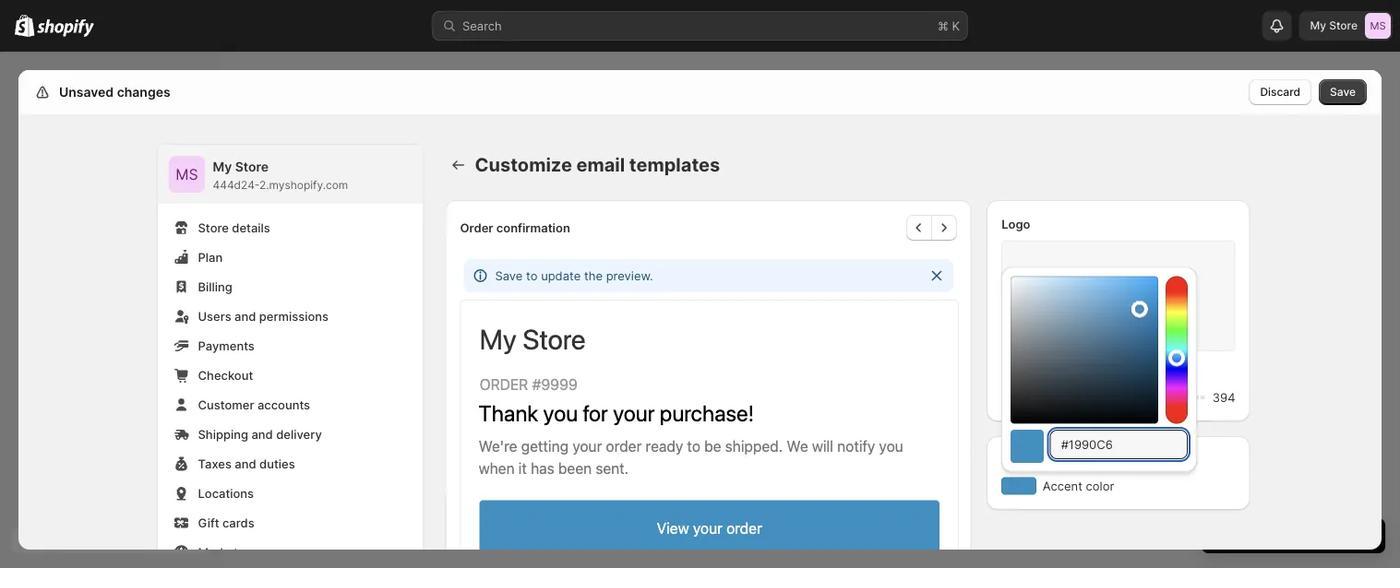 Task type: describe. For each thing, give the bounding box(es) containing it.
accent color
[[1043, 479, 1115, 493]]

customer accounts
[[198, 398, 310, 412]]

billing
[[198, 280, 232, 294]]

order confirmation
[[460, 221, 570, 235]]

2.myshopify.com
[[259, 179, 348, 192]]

gift
[[198, 516, 219, 530]]

logo for logo
[[1002, 217, 1031, 231]]

plan link
[[168, 245, 412, 271]]

and for shipping
[[252, 427, 273, 442]]

payments link
[[168, 333, 412, 359]]

search
[[463, 18, 502, 33]]

add image
[[1090, 289, 1147, 303]]

gift cards link
[[168, 511, 412, 536]]

add
[[1090, 289, 1112, 303]]

preview.
[[606, 269, 653, 283]]

0 horizontal spatial store
[[198, 221, 229, 235]]

shipping and delivery
[[198, 427, 322, 442]]

locations
[[198, 487, 254, 501]]

add image button
[[1079, 283, 1158, 309]]

shipping and delivery link
[[168, 422, 412, 448]]

394
[[1213, 391, 1236, 405]]

shopify image
[[37, 19, 94, 37]]

taxes and duties link
[[168, 451, 412, 477]]

store for my store
[[1330, 19, 1358, 32]]

payments
[[198, 339, 255, 353]]

cards
[[222, 516, 254, 530]]

customer
[[198, 398, 254, 412]]

my store
[[1311, 19, 1358, 32]]

shopify image
[[15, 14, 34, 37]]

the
[[584, 269, 603, 283]]

users
[[198, 309, 231, 324]]

details
[[232, 221, 270, 235]]

shipping
[[198, 427, 248, 442]]

order
[[460, 221, 493, 235]]

logo size
[[1002, 368, 1056, 383]]

permissions
[[259, 309, 329, 324]]

⌘
[[938, 18, 949, 33]]

accounts
[[257, 398, 310, 412]]

users and permissions
[[198, 309, 329, 324]]

taxes and duties
[[198, 457, 295, 471]]

duties
[[259, 457, 295, 471]]

gift cards
[[198, 516, 254, 530]]

checkout
[[198, 368, 253, 383]]



Task type: vqa. For each thing, say whether or not it's contained in the screenshot.
Search countries "text field" at the top of the page
no



Task type: locate. For each thing, give the bounding box(es) containing it.
size
[[1034, 368, 1056, 383]]

0 vertical spatial and
[[235, 309, 256, 324]]

2 vertical spatial and
[[235, 457, 256, 471]]

0 horizontal spatial save
[[495, 269, 523, 283]]

1 vertical spatial and
[[252, 427, 273, 442]]

save button
[[1319, 79, 1367, 105]]

users and permissions link
[[168, 304, 412, 330]]

1 horizontal spatial save
[[1330, 85, 1356, 99]]

templates
[[630, 154, 720, 176]]

store up plan
[[198, 221, 229, 235]]

to
[[526, 269, 538, 283]]

email
[[577, 154, 625, 176]]

markets
[[198, 546, 244, 560]]

0 vertical spatial save
[[1330, 85, 1356, 99]]

dialog
[[1389, 53, 1401, 569]]

1 vertical spatial store
[[235, 159, 269, 175]]

1 vertical spatial my store image
[[168, 156, 205, 193]]

my store image left 444d24-
[[168, 156, 205, 193]]

and right users
[[235, 309, 256, 324]]

0 horizontal spatial my
[[213, 159, 232, 175]]

discard
[[1261, 85, 1301, 99]]

2 horizontal spatial store
[[1330, 19, 1358, 32]]

save
[[1330, 85, 1356, 99], [495, 269, 523, 283]]

update
[[541, 269, 581, 283]]

my store image
[[1365, 13, 1391, 39], [168, 156, 205, 193]]

store details
[[198, 221, 270, 235]]

locations link
[[168, 481, 412, 507]]

unsaved
[[59, 84, 114, 100]]

plan
[[198, 250, 223, 265]]

and down customer accounts
[[252, 427, 273, 442]]

billing link
[[168, 274, 412, 300]]

save for save
[[1330, 85, 1356, 99]]

0 vertical spatial my
[[1311, 19, 1327, 32]]

ms button
[[168, 156, 205, 193]]

my store 444d24-2.myshopify.com
[[213, 159, 348, 192]]

0 vertical spatial store
[[1330, 19, 1358, 32]]

1 horizontal spatial my store image
[[1365, 13, 1391, 39]]

and for taxes
[[235, 457, 256, 471]]

discard button
[[1250, 79, 1312, 105]]

save inside button
[[1330, 85, 1356, 99]]

2 logo from the top
[[1002, 368, 1030, 383]]

2 vertical spatial store
[[198, 221, 229, 235]]

save to update the preview. status
[[464, 259, 954, 293]]

color
[[1086, 479, 1115, 493]]

checkout link
[[168, 363, 412, 389]]

store up 444d24-
[[235, 159, 269, 175]]

1 vertical spatial save
[[495, 269, 523, 283]]

my for my store 444d24-2.myshopify.com
[[213, 159, 232, 175]]

my
[[1311, 19, 1327, 32], [213, 159, 232, 175]]

accent
[[1043, 479, 1083, 493]]

save inside status
[[495, 269, 523, 283]]

0 vertical spatial logo
[[1002, 217, 1031, 231]]

store inside my store 444d24-2.myshopify.com
[[235, 159, 269, 175]]

and for users
[[235, 309, 256, 324]]

1 horizontal spatial my
[[1311, 19, 1327, 32]]

settings
[[55, 84, 108, 100]]

my up save button
[[1311, 19, 1327, 32]]

store for my store 444d24-2.myshopify.com
[[235, 159, 269, 175]]

customer accounts link
[[168, 392, 412, 418]]

markets link
[[168, 540, 412, 566]]

my for my store
[[1311, 19, 1327, 32]]

customize email templates
[[475, 154, 720, 176]]

my store image inside shop settings menu element
[[168, 156, 205, 193]]

my inside my store 444d24-2.myshopify.com
[[213, 159, 232, 175]]

⌘ k
[[938, 18, 960, 33]]

1 vertical spatial my
[[213, 159, 232, 175]]

1 horizontal spatial store
[[235, 159, 269, 175]]

store details link
[[168, 215, 412, 241]]

colors
[[1002, 453, 1040, 468]]

logo
[[1002, 217, 1031, 231], [1002, 368, 1030, 383]]

customize
[[475, 154, 572, 176]]

save right discard
[[1330, 85, 1356, 99]]

store up save button
[[1330, 19, 1358, 32]]

changes
[[117, 84, 170, 100]]

0 horizontal spatial my store image
[[168, 156, 205, 193]]

and inside 'link'
[[235, 457, 256, 471]]

logo for logo size
[[1002, 368, 1030, 383]]

confirmation
[[496, 221, 570, 235]]

shop settings menu element
[[157, 145, 423, 569]]

my store image right my store
[[1365, 13, 1391, 39]]

None text field
[[1050, 430, 1188, 460]]

0 vertical spatial my store image
[[1365, 13, 1391, 39]]

1 logo from the top
[[1002, 217, 1031, 231]]

image
[[1115, 289, 1147, 303]]

444d24-
[[213, 179, 259, 192]]

k
[[952, 18, 960, 33]]

store
[[1330, 19, 1358, 32], [235, 159, 269, 175], [198, 221, 229, 235]]

my up 444d24-
[[213, 159, 232, 175]]

and right taxes
[[235, 457, 256, 471]]

save for save to update the preview.
[[495, 269, 523, 283]]

save to update the preview.
[[495, 269, 653, 283]]

save left 'to'
[[495, 269, 523, 283]]

delivery
[[276, 427, 322, 442]]

and
[[235, 309, 256, 324], [252, 427, 273, 442], [235, 457, 256, 471]]

1 vertical spatial logo
[[1002, 368, 1030, 383]]

unsaved changes
[[59, 84, 170, 100]]

settings dialog
[[18, 70, 1382, 569]]

taxes
[[198, 457, 232, 471]]



